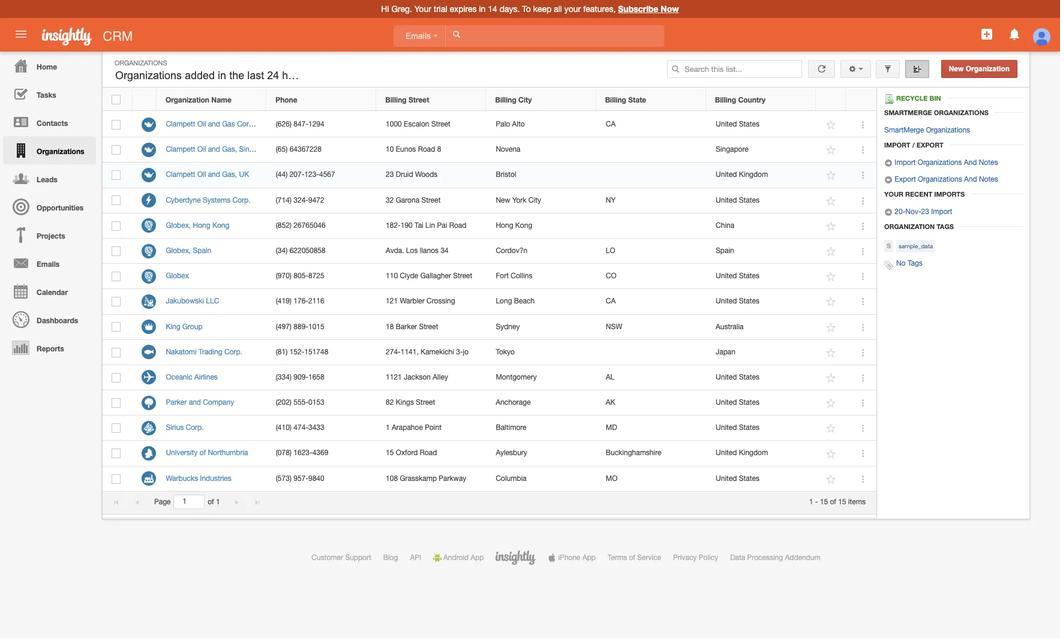 Task type: describe. For each thing, give the bounding box(es) containing it.
palo
[[496, 120, 510, 128]]

united states cell for fort collins
[[707, 264, 817, 289]]

export organizations and notes link
[[884, 175, 998, 184]]

clyde
[[400, 272, 418, 280]]

follow image for nsw
[[826, 322, 837, 333]]

0 vertical spatial emails link
[[394, 25, 446, 47]]

row group containing clampett oil and gas corp.
[[103, 112, 877, 492]]

182-190 tai lin pai road
[[386, 221, 466, 230]]

king group link
[[166, 322, 209, 331]]

organizations for organizations organizations added in the last 24 hours
[[115, 70, 182, 82]]

blog
[[383, 554, 398, 562]]

1623-
[[294, 449, 312, 457]]

parker
[[166, 398, 187, 407]]

opportunities link
[[3, 193, 96, 221]]

billing for billing state
[[605, 95, 626, 104]]

hong inside cell
[[496, 221, 513, 230]]

md cell
[[597, 416, 707, 441]]

calendar
[[37, 288, 68, 297]]

0 vertical spatial city
[[518, 95, 532, 104]]

united states for anchorage
[[716, 398, 760, 407]]

1 vertical spatial export
[[895, 175, 916, 184]]

lo cell
[[597, 239, 707, 264]]

82 kings street cell
[[377, 391, 487, 416]]

page
[[154, 498, 171, 506]]

billing for billing city
[[495, 95, 516, 104]]

3 follow image from the top
[[826, 221, 837, 232]]

bristol cell
[[487, 163, 597, 188]]

oceanic
[[166, 373, 192, 382]]

buckinghamshire cell
[[597, 441, 707, 467]]

row containing oceanic airlines
[[103, 365, 877, 391]]

your
[[564, 4, 581, 14]]

follow image for buckinghamshire
[[826, 449, 837, 460]]

airlines
[[194, 373, 218, 382]]

columbia
[[496, 474, 527, 483]]

australia
[[716, 322, 744, 331]]

corp. right the sirius
[[186, 424, 204, 432]]

0 vertical spatial organization
[[966, 65, 1010, 73]]

and for singapore
[[208, 145, 220, 154]]

aylesbury
[[496, 449, 527, 457]]

(34) 622050858 cell
[[267, 239, 377, 264]]

2 follow image from the top
[[826, 145, 837, 156]]

organization name
[[166, 95, 232, 104]]

show list view filters image
[[884, 65, 892, 73]]

organizations for export organizations and notes
[[918, 175, 962, 184]]

organizations
[[934, 109, 989, 116]]

622050858
[[290, 247, 326, 255]]

23 druid woods cell
[[377, 163, 487, 188]]

road for 10 eunos road 8
[[418, 145, 435, 154]]

parker and company
[[166, 398, 234, 407]]

api link
[[410, 554, 421, 562]]

iphone app link
[[548, 554, 596, 562]]

8725
[[308, 272, 324, 280]]

row containing organization name
[[103, 88, 876, 111]]

(419) 176-2116
[[276, 297, 324, 306]]

globex
[[166, 272, 189, 280]]

your inside 'hi greg. your trial expires in 14 days. to keep all your features, subscribe now'
[[414, 4, 431, 14]]

billing for billing street
[[385, 95, 407, 104]]

point
[[425, 424, 442, 432]]

new for new york city
[[496, 196, 510, 204]]

s
[[887, 242, 891, 250]]

of 1
[[208, 498, 220, 506]]

1 column header from the left
[[816, 88, 846, 111]]

kingdom for bristol
[[739, 171, 768, 179]]

tokyo cell
[[487, 340, 597, 365]]

smartmerge organizations link
[[884, 126, 970, 134]]

collins
[[511, 272, 532, 280]]

Search this list... text field
[[667, 60, 802, 78]]

of right -
[[830, 498, 836, 506]]

follow image for md
[[826, 423, 837, 435]]

united for long beach
[[716, 297, 737, 306]]

united kingdom cell for bristol
[[707, 163, 817, 188]]

jo
[[463, 348, 469, 356]]

united for anchorage
[[716, 398, 737, 407]]

street up 1000 escalon street
[[409, 95, 429, 104]]

18 barker street cell
[[377, 315, 487, 340]]

gas, for singapore
[[222, 145, 237, 154]]

1 horizontal spatial your
[[884, 190, 904, 198]]

data processing addendum
[[730, 554, 821, 562]]

cell for singapore
[[597, 138, 707, 163]]

smartmerge for smartmerge organizations
[[884, 109, 932, 116]]

nsw
[[606, 322, 622, 331]]

united for montgomery
[[716, 373, 737, 382]]

row containing jakubowski llc
[[103, 289, 877, 315]]

japan cell
[[707, 340, 817, 365]]

1141,
[[401, 348, 419, 356]]

trading
[[199, 348, 222, 356]]

road inside cell
[[449, 221, 466, 230]]

row containing clampett oil and gas corp.
[[103, 112, 877, 138]]

organization for organization tags
[[884, 223, 935, 230]]

street for 1000 escalon street
[[431, 120, 451, 128]]

cog image
[[848, 65, 857, 73]]

and right parker
[[189, 398, 201, 407]]

0 horizontal spatial 1
[[216, 498, 220, 506]]

policy
[[699, 554, 718, 562]]

baltimore cell
[[487, 416, 597, 441]]

group
[[182, 322, 203, 331]]

llc
[[206, 297, 219, 306]]

(202) 555-0153 cell
[[267, 391, 377, 416]]

city inside "cell"
[[528, 196, 541, 204]]

of right 1 field
[[208, 498, 214, 506]]

(497) 889-1015
[[276, 322, 324, 331]]

clampett for clampett oil and gas corp.
[[166, 120, 195, 128]]

united states for fort collins
[[716, 272, 760, 280]]

hours
[[282, 70, 309, 82]]

united kingdom cell for aylesbury
[[707, 441, 817, 467]]

15 oxford road cell
[[377, 441, 487, 467]]

privacy
[[673, 554, 697, 562]]

united for fort collins
[[716, 272, 737, 280]]

street for 82 kings street
[[416, 398, 435, 407]]

207-
[[290, 171, 304, 179]]

row containing warbucks industries
[[103, 467, 877, 492]]

row containing clampett oil and gas, uk
[[103, 163, 877, 188]]

united states for long beach
[[716, 297, 760, 306]]

tai
[[415, 221, 423, 230]]

82
[[386, 398, 394, 407]]

import for import organizations and notes
[[895, 158, 916, 167]]

hong kong
[[496, 221, 532, 230]]

hi greg. your trial expires in 14 days. to keep all your features, subscribe now
[[381, 4, 679, 14]]

united states for palo alto
[[716, 120, 760, 128]]

mo
[[606, 474, 618, 483]]

15 inside the '15 oxford road' cell
[[386, 449, 394, 457]]

items
[[848, 498, 866, 506]]

of inside row
[[200, 449, 206, 457]]

corp. right trading in the left bottom of the page
[[224, 348, 242, 356]]

import inside 20-nov-23 import link
[[931, 208, 952, 216]]

days.
[[500, 4, 520, 14]]

imports
[[934, 190, 965, 198]]

8
[[437, 145, 441, 154]]

151748
[[304, 348, 328, 356]]

108 grasskamp parkway cell
[[377, 467, 487, 492]]

united for palo alto
[[716, 120, 737, 128]]

cordov?n cell
[[487, 239, 597, 264]]

1 spain from the left
[[193, 247, 211, 255]]

(65) 64367228 cell
[[267, 138, 377, 163]]

ca for long beach
[[606, 297, 616, 306]]

fort collins
[[496, 272, 532, 280]]

110
[[386, 272, 398, 280]]

avda. los llanos 34 cell
[[377, 239, 487, 264]]

spain cell
[[707, 239, 817, 264]]

united states cell for anchorage
[[707, 391, 817, 416]]

globex, hong kong link
[[166, 221, 235, 230]]

organizations added in the last 24 hours button
[[112, 67, 312, 85]]

ny
[[606, 196, 616, 204]]

eunos
[[396, 145, 416, 154]]

nakatomi trading corp.
[[166, 348, 242, 356]]

clampett for clampett oil and gas, singapore (65) 64367228
[[166, 145, 195, 154]]

nakatomi trading corp. link
[[166, 348, 248, 356]]

of right the terms
[[629, 554, 635, 562]]

32
[[386, 196, 394, 204]]

4369
[[312, 449, 328, 457]]

japan
[[716, 348, 736, 356]]

row containing globex, spain
[[103, 239, 877, 264]]

-
[[815, 498, 818, 506]]

and for import organizations and notes
[[964, 158, 977, 167]]

1 hong from the left
[[193, 221, 210, 230]]

united states cell for baltimore
[[707, 416, 817, 441]]

sample_data link
[[896, 240, 936, 253]]

10 eunos road 8 cell
[[377, 138, 487, 163]]

app for iphone app
[[583, 554, 596, 562]]

anchorage cell
[[487, 391, 597, 416]]

4567
[[319, 171, 335, 179]]

lin
[[425, 221, 435, 230]]

android
[[443, 554, 469, 562]]

navigation containing home
[[0, 52, 96, 362]]

oceanic airlines link
[[166, 373, 224, 382]]

(852) 26765046
[[276, 221, 326, 230]]

md
[[606, 424, 617, 432]]

cyberdyne systems corp.
[[166, 196, 251, 204]]

2 column header from the left
[[846, 88, 876, 111]]

(714) 324-9472 cell
[[267, 188, 377, 213]]

novena
[[496, 145, 520, 154]]

states for long beach
[[739, 297, 760, 306]]

organization tags
[[884, 223, 954, 230]]

united kingdom for aylesbury
[[716, 449, 768, 457]]

iphone app
[[558, 554, 596, 562]]

9840
[[308, 474, 324, 483]]

32 garona street cell
[[377, 188, 487, 213]]

billing state
[[605, 95, 646, 104]]

fort
[[496, 272, 509, 280]]

greg.
[[391, 4, 412, 14]]

5 follow image from the top
[[826, 347, 837, 359]]

street for 32 garona street
[[421, 196, 441, 204]]

tasks link
[[3, 80, 96, 108]]

64367228
[[290, 145, 322, 154]]

united for columbia
[[716, 474, 737, 483]]

ca cell for palo alto
[[597, 112, 707, 138]]

row containing nakatomi trading corp.
[[103, 340, 877, 365]]

billing country
[[715, 95, 766, 104]]

kingdom for aylesbury
[[739, 449, 768, 457]]

1 for 1 arapahoe point
[[386, 424, 390, 432]]

all
[[554, 4, 562, 14]]

corp. right the systems
[[233, 196, 251, 204]]

(497) 889-1015 cell
[[267, 315, 377, 340]]

united states for baltimore
[[716, 424, 760, 432]]

new york city cell
[[487, 188, 597, 213]]

bristol
[[496, 171, 516, 179]]

organizations for smartmerge organizations
[[926, 126, 970, 134]]



Task type: vqa. For each thing, say whether or not it's contained in the screenshot.


Task type: locate. For each thing, give the bounding box(es) containing it.
2 united states cell from the top
[[707, 188, 817, 213]]

row down the "tokyo"
[[103, 365, 877, 391]]

circle arrow right image inside 20-nov-23 import link
[[884, 208, 893, 217]]

1 horizontal spatial app
[[583, 554, 596, 562]]

opportunities
[[37, 203, 84, 212]]

14
[[488, 4, 497, 14]]

7 united states cell from the top
[[707, 416, 817, 441]]

australia cell
[[707, 315, 817, 340]]

8 states from the top
[[739, 474, 760, 483]]

and up imports at the right
[[964, 175, 977, 184]]

spain down globex, hong kong link
[[193, 247, 211, 255]]

6 states from the top
[[739, 398, 760, 407]]

row down 'fort'
[[103, 289, 877, 315]]

search image
[[672, 65, 680, 73]]

united states cell for columbia
[[707, 467, 817, 492]]

(573) 957-9840 cell
[[267, 467, 377, 492]]

university of northumbria link
[[166, 449, 254, 457]]

0 vertical spatial oil
[[197, 120, 206, 128]]

hong up cordov?n
[[496, 221, 513, 230]]

emails link down greg.
[[394, 25, 446, 47]]

1 vertical spatial road
[[449, 221, 466, 230]]

organization down added
[[166, 95, 209, 104]]

1 horizontal spatial spain
[[716, 247, 734, 255]]

1 follow image from the top
[[826, 119, 837, 131]]

ny cell
[[597, 188, 707, 213]]

1 horizontal spatial in
[[479, 4, 486, 14]]

and up the systems
[[208, 171, 220, 179]]

1 vertical spatial organization
[[166, 95, 209, 104]]

notes up export organizations and notes
[[979, 158, 998, 167]]

globex link
[[166, 272, 195, 280]]

in left 14 on the left of the page
[[479, 4, 486, 14]]

row group
[[103, 112, 877, 492]]

1 cell from the top
[[597, 138, 707, 163]]

smartmerge for smartmerge organizations
[[884, 126, 924, 134]]

import for import / export
[[884, 141, 911, 149]]

2 vertical spatial oil
[[197, 171, 206, 179]]

5 follow image from the top
[[826, 297, 837, 308]]

column header down refresh list icon
[[816, 88, 846, 111]]

1 horizontal spatial kong
[[515, 221, 532, 230]]

7 united from the top
[[716, 398, 737, 407]]

(81) 152-151748 cell
[[267, 340, 377, 365]]

1 horizontal spatial emails
[[406, 31, 433, 41]]

row containing cyberdyne systems corp.
[[103, 188, 877, 213]]

new left york
[[496, 196, 510, 204]]

3 clampett from the top
[[166, 171, 195, 179]]

1 united kingdom cell from the top
[[707, 163, 817, 188]]

united states for columbia
[[716, 474, 760, 483]]

organization for organization name
[[166, 95, 209, 104]]

555-
[[294, 398, 308, 407]]

1 vertical spatial united kingdom cell
[[707, 441, 817, 467]]

1 horizontal spatial new
[[949, 65, 964, 73]]

organizations for import organizations and notes
[[918, 158, 962, 167]]

blog link
[[383, 554, 398, 562]]

(626)
[[276, 120, 292, 128]]

0 horizontal spatial new
[[496, 196, 510, 204]]

2 spain from the left
[[716, 247, 734, 255]]

states for baltimore
[[739, 424, 760, 432]]

ca cell
[[597, 112, 707, 138], [597, 289, 707, 315]]

1 vertical spatial emails
[[37, 260, 60, 269]]

8 follow image from the top
[[826, 474, 837, 485]]

row up long
[[103, 264, 877, 289]]

(078) 1623-4369 cell
[[267, 441, 377, 467]]

2 vertical spatial road
[[420, 449, 437, 457]]

0 horizontal spatial app
[[471, 554, 484, 562]]

follow image for ak
[[826, 398, 837, 409]]

navigation
[[0, 52, 96, 362]]

123-
[[304, 171, 319, 179]]

0 vertical spatial import
[[884, 141, 911, 149]]

cyberdyne
[[166, 196, 201, 204]]

emails link
[[394, 25, 446, 47], [3, 249, 96, 277]]

6 united states cell from the top
[[707, 391, 817, 416]]

4 united states cell from the top
[[707, 289, 817, 315]]

row up the "tokyo"
[[103, 315, 877, 340]]

billing up palo
[[495, 95, 516, 104]]

hong kong cell
[[487, 213, 597, 239]]

909-
[[294, 373, 308, 382]]

import organizations and notes
[[893, 158, 998, 167]]

ca down billing state
[[606, 120, 616, 128]]

(44)
[[276, 171, 288, 179]]

your
[[414, 4, 431, 14], [884, 190, 904, 198]]

united states cell for montgomery
[[707, 365, 817, 391]]

data processing addendum link
[[730, 554, 821, 562]]

circle arrow right image
[[884, 159, 893, 167], [884, 208, 893, 217]]

1 billing from the left
[[385, 95, 407, 104]]

1 kong from the left
[[212, 221, 229, 230]]

1 vertical spatial smartmerge
[[884, 126, 924, 134]]

united for new york city
[[716, 196, 737, 204]]

corp. right gas
[[237, 120, 255, 128]]

(970) 805-8725 cell
[[267, 264, 377, 289]]

1 horizontal spatial singapore
[[716, 145, 749, 154]]

(626) 847-1294 cell
[[267, 112, 377, 138]]

united states for new york city
[[716, 196, 760, 204]]

and for corp.
[[208, 120, 220, 128]]

805-
[[294, 272, 308, 280]]

follow image for ca
[[826, 297, 837, 308]]

(410) 474-3433 cell
[[267, 416, 377, 441]]

follow image for mo
[[826, 474, 837, 485]]

billing
[[385, 95, 407, 104], [495, 95, 516, 104], [605, 95, 626, 104], [715, 95, 736, 104]]

smartmerge organizations
[[884, 109, 989, 116]]

novena cell
[[487, 138, 597, 163]]

1 globex, from the top
[[166, 221, 191, 230]]

circle arrow right image left 20-
[[884, 208, 893, 217]]

2 vertical spatial clampett
[[166, 171, 195, 179]]

row containing globex
[[103, 264, 877, 289]]

176-
[[294, 297, 308, 306]]

city right york
[[528, 196, 541, 204]]

(714) 324-9472
[[276, 196, 324, 204]]

2 states from the top
[[739, 196, 760, 204]]

0 vertical spatial smartmerge
[[884, 109, 932, 116]]

refresh list image
[[816, 65, 828, 73]]

10
[[386, 145, 394, 154]]

cell down nsw
[[597, 340, 707, 365]]

gas, left uk on the left top of the page
[[222, 171, 237, 179]]

in inside 'hi greg. your trial expires in 14 days. to keep all your features, subscribe now'
[[479, 4, 486, 14]]

row down sydney
[[103, 340, 877, 365]]

clampett for clampett oil and gas, uk
[[166, 171, 195, 179]]

row up 'fort'
[[103, 239, 877, 264]]

3 states from the top
[[739, 272, 760, 280]]

82 kings street
[[386, 398, 435, 407]]

14 row from the top
[[103, 416, 877, 441]]

1 vertical spatial your
[[884, 190, 904, 198]]

1 vertical spatial gas,
[[222, 171, 237, 179]]

182-190 tai lin pai road cell
[[377, 213, 487, 239]]

1 vertical spatial oil
[[197, 145, 206, 154]]

keep
[[533, 4, 552, 14]]

4 cell from the top
[[597, 340, 707, 365]]

export
[[917, 141, 944, 149], [895, 175, 916, 184]]

1 vertical spatial emails link
[[3, 249, 96, 277]]

23 left druid
[[386, 171, 394, 179]]

(334) 909-1658 cell
[[267, 365, 377, 391]]

1 vertical spatial globex,
[[166, 247, 191, 255]]

1 vertical spatial united kingdom
[[716, 449, 768, 457]]

0 vertical spatial united kingdom
[[716, 171, 768, 179]]

None checkbox
[[112, 95, 121, 104], [112, 145, 121, 155], [112, 171, 121, 180], [112, 221, 121, 231], [112, 246, 121, 256], [112, 272, 121, 281], [112, 297, 121, 307], [112, 322, 121, 332], [112, 373, 121, 383], [112, 424, 121, 433], [112, 449, 121, 459], [112, 95, 121, 104], [112, 145, 121, 155], [112, 171, 121, 180], [112, 221, 121, 231], [112, 246, 121, 256], [112, 272, 121, 281], [112, 297, 121, 307], [112, 322, 121, 332], [112, 373, 121, 383], [112, 424, 121, 433], [112, 449, 121, 459]]

2 vertical spatial import
[[931, 208, 952, 216]]

circle arrow right image for 20-nov-23 import
[[884, 208, 893, 217]]

2 vertical spatial organization
[[884, 223, 935, 230]]

1 vertical spatial import
[[895, 158, 916, 167]]

road left 8
[[418, 145, 435, 154]]

5 united states cell from the top
[[707, 365, 817, 391]]

1 horizontal spatial 1
[[386, 424, 390, 432]]

import / export
[[884, 141, 944, 149]]

singapore cell
[[707, 138, 817, 163]]

kong down york
[[515, 221, 532, 230]]

5 united from the top
[[716, 297, 737, 306]]

cell up ny cell
[[597, 138, 707, 163]]

(078)
[[276, 449, 292, 457]]

0 horizontal spatial singapore
[[239, 145, 272, 154]]

7 follow image from the top
[[826, 449, 837, 460]]

notes down import organizations and notes
[[979, 175, 998, 184]]

globex, hong kong
[[166, 221, 229, 230]]

0 vertical spatial kingdom
[[739, 171, 768, 179]]

6 united from the top
[[716, 373, 737, 382]]

oil for clampett oil and gas, singapore (65) 64367228
[[197, 145, 206, 154]]

23 up organization tags
[[921, 208, 929, 216]]

1 states from the top
[[739, 120, 760, 128]]

1 notes from the top
[[979, 158, 998, 167]]

united states cell for palo alto
[[707, 112, 817, 138]]

2 gas, from the top
[[222, 171, 237, 179]]

9 row from the top
[[103, 289, 877, 315]]

1 row from the top
[[103, 88, 876, 111]]

0 horizontal spatial spain
[[193, 247, 211, 255]]

1 gas, from the top
[[222, 145, 237, 154]]

5 united states from the top
[[716, 373, 760, 382]]

5 states from the top
[[739, 373, 760, 382]]

1 ca cell from the top
[[597, 112, 707, 138]]

4 follow image from the top
[[826, 322, 837, 333]]

2 clampett from the top
[[166, 145, 195, 154]]

clampett up "clampett oil and gas, uk"
[[166, 145, 195, 154]]

cell for japan
[[597, 340, 707, 365]]

1 clampett from the top
[[166, 120, 195, 128]]

1658
[[308, 373, 324, 382]]

united states cell
[[707, 112, 817, 138], [707, 188, 817, 213], [707, 264, 817, 289], [707, 289, 817, 315], [707, 365, 817, 391], [707, 391, 817, 416], [707, 416, 817, 441], [707, 467, 817, 492]]

474-
[[294, 424, 308, 432]]

0 vertical spatial notes
[[979, 158, 998, 167]]

23 inside 20-nov-23 import link
[[921, 208, 929, 216]]

row containing clampett oil and gas, singapore
[[103, 138, 877, 163]]

china cell
[[707, 213, 817, 239]]

1 vertical spatial and
[[964, 175, 977, 184]]

of
[[200, 449, 206, 457], [208, 498, 214, 506], [830, 498, 836, 506], [629, 554, 635, 562]]

15 left oxford
[[386, 449, 394, 457]]

export right the circle arrow left image
[[895, 175, 916, 184]]

1 field
[[174, 496, 204, 509]]

7 states from the top
[[739, 424, 760, 432]]

2 horizontal spatial 1
[[809, 498, 813, 506]]

street
[[409, 95, 429, 104], [431, 120, 451, 128], [421, 196, 441, 204], [453, 272, 472, 280], [419, 322, 438, 331], [416, 398, 435, 407]]

3 follow image from the top
[[826, 246, 837, 257]]

and
[[208, 120, 220, 128], [208, 145, 220, 154], [208, 171, 220, 179], [189, 398, 201, 407]]

singapore down billing country
[[716, 145, 749, 154]]

1 down industries
[[216, 498, 220, 506]]

follow image for al
[[826, 373, 837, 384]]

4 united states from the top
[[716, 297, 760, 306]]

oil for clampett oil and gas, uk
[[197, 171, 206, 179]]

(852)
[[276, 221, 292, 230]]

and for export organizations and notes
[[964, 175, 977, 184]]

sydney
[[496, 322, 520, 331]]

cell up ny
[[597, 163, 707, 188]]

4 billing from the left
[[715, 95, 736, 104]]

white image
[[453, 30, 461, 38]]

3 oil from the top
[[197, 171, 206, 179]]

import left /
[[884, 141, 911, 149]]

1 follow image from the top
[[826, 170, 837, 181]]

0 horizontal spatial emails
[[37, 260, 60, 269]]

1 vertical spatial notes
[[979, 175, 998, 184]]

274-1141, kamekichi 3-jo
[[386, 348, 469, 356]]

3 united from the top
[[716, 196, 737, 204]]

follow image
[[826, 170, 837, 181], [826, 195, 837, 207], [826, 221, 837, 232], [826, 271, 837, 283], [826, 297, 837, 308], [826, 398, 837, 409], [826, 449, 837, 460]]

ca cell down state on the right of page
[[597, 112, 707, 138]]

None checkbox
[[112, 120, 121, 130], [112, 196, 121, 205], [112, 348, 121, 357], [112, 398, 121, 408], [112, 474, 121, 484], [112, 120, 121, 130], [112, 196, 121, 205], [112, 348, 121, 357], [112, 398, 121, 408], [112, 474, 121, 484]]

row containing globex, hong kong
[[103, 213, 877, 239]]

aylesbury cell
[[487, 441, 597, 467]]

4 follow image from the top
[[826, 271, 837, 283]]

0 horizontal spatial emails link
[[3, 249, 96, 277]]

kingdom
[[739, 171, 768, 179], [739, 449, 768, 457]]

(44) 207-123-4567 cell
[[267, 163, 377, 188]]

organizations inside export organizations and notes link
[[918, 175, 962, 184]]

4 united from the top
[[716, 272, 737, 280]]

hong down cyberdyne systems corp. on the top of page
[[193, 221, 210, 230]]

0 vertical spatial emails
[[406, 31, 433, 41]]

row containing university of northumbria
[[103, 441, 877, 467]]

clampett up cyberdyne
[[166, 171, 195, 179]]

co cell
[[597, 264, 707, 289]]

1 smartmerge from the top
[[884, 109, 932, 116]]

export down smartmerge organizations link
[[917, 141, 944, 149]]

states for columbia
[[739, 474, 760, 483]]

2 ca from the top
[[606, 297, 616, 306]]

274-1141, kamekichi 3-jo cell
[[377, 340, 487, 365]]

0 vertical spatial clampett
[[166, 120, 195, 128]]

1 horizontal spatial 23
[[921, 208, 929, 216]]

states for new york city
[[739, 196, 760, 204]]

mo cell
[[597, 467, 707, 492]]

1 vertical spatial ca cell
[[597, 289, 707, 315]]

show sidebar image
[[913, 65, 921, 73]]

3 billing from the left
[[605, 95, 626, 104]]

sydney cell
[[487, 315, 597, 340]]

follow image for lo
[[826, 246, 837, 257]]

street right the escalon
[[431, 120, 451, 128]]

(334) 909-1658
[[276, 373, 324, 382]]

11 row from the top
[[103, 340, 877, 365]]

oil down organization name
[[197, 120, 206, 128]]

0 horizontal spatial kong
[[212, 221, 229, 230]]

8 row from the top
[[103, 264, 877, 289]]

0 vertical spatial united kingdom cell
[[707, 163, 817, 188]]

1 horizontal spatial organization
[[884, 223, 935, 230]]

8 united from the top
[[716, 424, 737, 432]]

2 billing from the left
[[495, 95, 516, 104]]

0 horizontal spatial your
[[414, 4, 431, 14]]

united for bristol
[[716, 171, 737, 179]]

leads
[[37, 175, 57, 184]]

20-nov-23 import
[[893, 208, 952, 216]]

1 singapore from the left
[[239, 145, 272, 154]]

globex, for globex, spain
[[166, 247, 191, 255]]

and left gas
[[208, 120, 220, 128]]

street right garona
[[421, 196, 441, 204]]

row containing sirius corp.
[[103, 416, 877, 441]]

gas, for uk
[[222, 171, 237, 179]]

15 left items
[[838, 498, 846, 506]]

recycle
[[896, 94, 928, 102]]

emails up calendar link
[[37, 260, 60, 269]]

in left the
[[218, 70, 226, 82]]

road for 15 oxford road
[[420, 449, 437, 457]]

0 vertical spatial your
[[414, 4, 431, 14]]

ca for palo alto
[[606, 120, 616, 128]]

new inside "cell"
[[496, 196, 510, 204]]

row up the columbia
[[103, 441, 877, 467]]

organization down the "notifications" icon
[[966, 65, 1010, 73]]

fort collins cell
[[487, 264, 597, 289]]

states for fort collins
[[739, 272, 760, 280]]

row up novena
[[103, 112, 877, 138]]

2 horizontal spatial 15
[[838, 498, 846, 506]]

york
[[512, 196, 526, 204]]

united for baltimore
[[716, 424, 737, 432]]

0 vertical spatial globex,
[[166, 221, 191, 230]]

parkway
[[439, 474, 466, 483]]

billing left country
[[715, 95, 736, 104]]

0 vertical spatial circle arrow right image
[[884, 159, 893, 167]]

13 row from the top
[[103, 391, 877, 416]]

notes for import organizations and notes
[[979, 158, 998, 167]]

6 follow image from the top
[[826, 398, 837, 409]]

and inside 'link'
[[964, 158, 977, 167]]

3 united states cell from the top
[[707, 264, 817, 289]]

0 vertical spatial in
[[479, 4, 486, 14]]

montgomery cell
[[487, 365, 597, 391]]

street right barker
[[419, 322, 438, 331]]

states for palo alto
[[739, 120, 760, 128]]

emails down greg.
[[406, 31, 433, 41]]

12 row from the top
[[103, 365, 877, 391]]

6 row from the top
[[103, 213, 877, 239]]

subscribe
[[618, 4, 658, 14]]

import up tags
[[931, 208, 952, 216]]

2 oil from the top
[[197, 145, 206, 154]]

united states cell for new york city
[[707, 188, 817, 213]]

cell up lo
[[597, 213, 707, 239]]

privacy policy
[[673, 554, 718, 562]]

1 vertical spatial clampett
[[166, 145, 195, 154]]

(334)
[[276, 373, 292, 382]]

baltimore
[[496, 424, 526, 432]]

1 ca from the top
[[606, 120, 616, 128]]

2 follow image from the top
[[826, 195, 837, 207]]

8 united states cell from the top
[[707, 467, 817, 492]]

1 vertical spatial circle arrow right image
[[884, 208, 893, 217]]

None text field
[[446, 25, 664, 47]]

states for anchorage
[[739, 398, 760, 407]]

2 horizontal spatial organization
[[966, 65, 1010, 73]]

1 kingdom from the top
[[739, 171, 768, 179]]

city up alto on the left top of the page
[[518, 95, 532, 104]]

3 cell from the top
[[597, 213, 707, 239]]

notes for export organizations and notes
[[979, 175, 998, 184]]

circle arrow right image inside import organizations and notes 'link'
[[884, 159, 893, 167]]

20-
[[895, 208, 906, 216]]

barker
[[396, 322, 417, 331]]

import inside import organizations and notes 'link'
[[895, 158, 916, 167]]

kong inside cell
[[515, 221, 532, 230]]

1 left arapahoe
[[386, 424, 390, 432]]

5 row from the top
[[103, 188, 877, 213]]

ak
[[606, 398, 615, 407]]

0 vertical spatial gas,
[[222, 145, 237, 154]]

1 horizontal spatial export
[[917, 141, 944, 149]]

import down /
[[895, 158, 916, 167]]

follow image for ca
[[826, 119, 837, 131]]

row down novena
[[103, 163, 877, 188]]

0 horizontal spatial 15
[[386, 449, 394, 457]]

smartmerge up /
[[884, 126, 924, 134]]

follow image for co
[[826, 271, 837, 283]]

united states for montgomery
[[716, 373, 760, 382]]

0 vertical spatial new
[[949, 65, 964, 73]]

1 vertical spatial 23
[[921, 208, 929, 216]]

ca cell up nsw
[[597, 289, 707, 315]]

2 singapore from the left
[[716, 145, 749, 154]]

customer
[[312, 554, 343, 562]]

singapore inside cell
[[716, 145, 749, 154]]

0 vertical spatial and
[[964, 158, 977, 167]]

row down palo
[[103, 138, 877, 163]]

1121
[[386, 373, 402, 382]]

follow image for ny
[[826, 195, 837, 207]]

kong down the systems
[[212, 221, 229, 230]]

1 vertical spatial city
[[528, 196, 541, 204]]

and up export organizations and notes
[[964, 158, 977, 167]]

organization down nov- on the right top of the page
[[884, 223, 935, 230]]

row containing king group
[[103, 315, 877, 340]]

row up palo
[[103, 88, 876, 111]]

united kingdom cell
[[707, 163, 817, 188], [707, 441, 817, 467]]

2 united states from the top
[[716, 196, 760, 204]]

1 united states cell from the top
[[707, 112, 817, 138]]

kong
[[212, 221, 229, 230], [515, 221, 532, 230]]

1 united states from the top
[[716, 120, 760, 128]]

api
[[410, 554, 421, 562]]

oil for clampett oil and gas corp.
[[197, 120, 206, 128]]

palo alto
[[496, 120, 525, 128]]

9 united from the top
[[716, 449, 737, 457]]

globex,
[[166, 221, 191, 230], [166, 247, 191, 255]]

last
[[247, 70, 264, 82]]

row containing parker and company
[[103, 391, 877, 416]]

organization inside row
[[166, 95, 209, 104]]

2 hong from the left
[[496, 221, 513, 230]]

united states
[[716, 120, 760, 128], [716, 196, 760, 204], [716, 272, 760, 280], [716, 297, 760, 306], [716, 373, 760, 382], [716, 398, 760, 407], [716, 424, 760, 432], [716, 474, 760, 483]]

(497)
[[276, 322, 292, 331]]

cell
[[597, 138, 707, 163], [597, 163, 707, 188], [597, 213, 707, 239], [597, 340, 707, 365]]

northumbria
[[208, 449, 248, 457]]

2 globex, from the top
[[166, 247, 191, 255]]

0 vertical spatial ca cell
[[597, 112, 707, 138]]

united
[[716, 120, 737, 128], [716, 171, 737, 179], [716, 196, 737, 204], [716, 272, 737, 280], [716, 297, 737, 306], [716, 373, 737, 382], [716, 398, 737, 407], [716, 424, 737, 432], [716, 449, 737, 457], [716, 474, 737, 483]]

1 app from the left
[[471, 554, 484, 562]]

oil up cyberdyne systems corp. on the top of page
[[197, 171, 206, 179]]

palo alto cell
[[487, 112, 597, 138]]

and down clampett oil and gas corp. link
[[208, 145, 220, 154]]

tags
[[908, 259, 923, 268]]

121 warbler crossing cell
[[377, 289, 487, 315]]

0 horizontal spatial export
[[895, 175, 916, 184]]

gas, down gas
[[222, 145, 237, 154]]

states for montgomery
[[739, 373, 760, 382]]

app right iphone
[[583, 554, 596, 562]]

long
[[496, 297, 512, 306]]

billing for billing country
[[715, 95, 736, 104]]

4 states from the top
[[739, 297, 760, 306]]

globex, for globex, hong kong
[[166, 221, 191, 230]]

1 horizontal spatial 15
[[820, 498, 828, 506]]

cell for china
[[597, 213, 707, 239]]

1 arapahoe point cell
[[377, 416, 487, 441]]

notes inside 'link'
[[979, 158, 998, 167]]

7 united states from the top
[[716, 424, 760, 432]]

organizations inside import organizations and notes 'link'
[[918, 158, 962, 167]]

0 horizontal spatial 23
[[386, 171, 394, 179]]

2 row from the top
[[103, 112, 877, 138]]

app right android
[[471, 554, 484, 562]]

1294
[[308, 120, 324, 128]]

2 cell from the top
[[597, 163, 707, 188]]

in inside organizations organizations added in the last 24 hours
[[218, 70, 226, 82]]

1 for 1 - 15 of 15 items
[[809, 498, 813, 506]]

app for android app
[[471, 554, 484, 562]]

152-
[[290, 348, 304, 356]]

row
[[103, 88, 876, 111], [103, 112, 877, 138], [103, 138, 877, 163], [103, 163, 877, 188], [103, 188, 877, 213], [103, 213, 877, 239], [103, 239, 877, 264], [103, 264, 877, 289], [103, 289, 877, 315], [103, 315, 877, 340], [103, 340, 877, 365], [103, 365, 877, 391], [103, 391, 877, 416], [103, 416, 877, 441], [103, 441, 877, 467], [103, 467, 877, 492]]

globex, up 'globex'
[[166, 247, 191, 255]]

montgomery
[[496, 373, 537, 382]]

of right university
[[200, 449, 206, 457]]

united for aylesbury
[[716, 449, 737, 457]]

2 kingdom from the top
[[739, 449, 768, 457]]

spain inside cell
[[716, 247, 734, 255]]

al cell
[[597, 365, 707, 391]]

university of northumbria
[[166, 449, 248, 457]]

9472
[[308, 196, 324, 204]]

spain down the china
[[716, 247, 734, 255]]

0 horizontal spatial hong
[[193, 221, 210, 230]]

2 kong from the left
[[515, 221, 532, 230]]

organizations inside navigation
[[37, 147, 84, 156]]

recent
[[905, 190, 933, 198]]

(852) 26765046 cell
[[267, 213, 377, 239]]

10 row from the top
[[103, 315, 877, 340]]

data
[[730, 554, 745, 562]]

1 left -
[[809, 498, 813, 506]]

cordov?n
[[496, 247, 527, 255]]

4 row from the top
[[103, 163, 877, 188]]

1000 escalon street cell
[[377, 112, 487, 138]]

0 vertical spatial export
[[917, 141, 944, 149]]

row down the aylesbury
[[103, 467, 877, 492]]

23 inside 23 druid woods cell
[[386, 171, 394, 179]]

new
[[949, 65, 964, 73], [496, 196, 510, 204]]

1 vertical spatial in
[[218, 70, 226, 82]]

ak cell
[[597, 391, 707, 416]]

1 circle arrow right image from the top
[[884, 159, 893, 167]]

street right the kings
[[416, 398, 435, 407]]

columbia cell
[[487, 467, 597, 492]]

circle arrow right image for import organizations and notes
[[884, 159, 893, 167]]

7 follow image from the top
[[826, 423, 837, 435]]

hi
[[381, 4, 389, 14]]

follow image
[[826, 119, 837, 131], [826, 145, 837, 156], [826, 246, 837, 257], [826, 322, 837, 333], [826, 347, 837, 359], [826, 373, 837, 384], [826, 423, 837, 435], [826, 474, 837, 485]]

1121 jackson alley cell
[[377, 365, 487, 391]]

1 united kingdom from the top
[[716, 171, 768, 179]]

added
[[185, 70, 215, 82]]

long beach
[[496, 297, 535, 306]]

2 circle arrow right image from the top
[[884, 208, 893, 217]]

contacts link
[[3, 108, 96, 136]]

0 horizontal spatial organization
[[166, 95, 209, 104]]

circle arrow right image up the circle arrow left image
[[884, 159, 893, 167]]

nsw cell
[[597, 315, 707, 340]]

singapore left (65)
[[239, 145, 272, 154]]

road right oxford
[[420, 449, 437, 457]]

1 horizontal spatial hong
[[496, 221, 513, 230]]

clampett down organization name
[[166, 120, 195, 128]]

new for new organization
[[949, 65, 964, 73]]

2 and from the top
[[964, 175, 977, 184]]

(65)
[[276, 145, 288, 154]]

los
[[406, 247, 418, 255]]

ca cell for long beach
[[597, 289, 707, 315]]

row up cordov?n
[[103, 213, 877, 239]]

1 vertical spatial ca
[[606, 297, 616, 306]]

garona
[[396, 196, 419, 204]]

6 follow image from the top
[[826, 373, 837, 384]]

8 united states from the top
[[716, 474, 760, 483]]

(419)
[[276, 297, 292, 306]]

1 vertical spatial kingdom
[[739, 449, 768, 457]]

0 vertical spatial ca
[[606, 120, 616, 128]]

row up baltimore
[[103, 391, 877, 416]]

united kingdom for bristol
[[716, 171, 768, 179]]

notifications image
[[1007, 27, 1022, 41]]

0 vertical spatial 23
[[386, 171, 394, 179]]

street inside cell
[[419, 322, 438, 331]]

circle arrow left image
[[884, 176, 893, 184]]

row up the aylesbury
[[103, 416, 877, 441]]

king group
[[166, 322, 203, 331]]

your left trial
[[414, 4, 431, 14]]

emails link down projects
[[3, 249, 96, 277]]

billing left state on the right of page
[[605, 95, 626, 104]]

long beach cell
[[487, 289, 597, 315]]

7 row from the top
[[103, 239, 877, 264]]

2 united from the top
[[716, 171, 737, 179]]

leads link
[[3, 164, 96, 193]]

column header
[[816, 88, 846, 111], [846, 88, 876, 111]]

clampett oil and gas, uk link
[[166, 171, 255, 179]]

0 vertical spatial road
[[418, 145, 435, 154]]

column header down the cog icon
[[846, 88, 876, 111]]

/
[[912, 141, 915, 149]]

new right show sidebar icon
[[949, 65, 964, 73]]

1 inside cell
[[386, 424, 390, 432]]

street right gallagher
[[453, 272, 472, 280]]

and for uk
[[208, 171, 220, 179]]

smartmerge organizations
[[884, 126, 970, 134]]

clampett
[[166, 120, 195, 128], [166, 145, 195, 154], [166, 171, 195, 179]]

ca down co
[[606, 297, 616, 306]]

united kingdom
[[716, 171, 768, 179], [716, 449, 768, 457]]

row down bristol on the left top of the page
[[103, 188, 877, 213]]

18
[[386, 322, 394, 331]]

recycle bin link
[[884, 94, 947, 104]]

0 horizontal spatial in
[[218, 70, 226, 82]]

1 vertical spatial new
[[496, 196, 510, 204]]

1 horizontal spatial emails link
[[394, 25, 446, 47]]

110 clyde gallagher street cell
[[377, 264, 487, 289]]

globex, down cyberdyne
[[166, 221, 191, 230]]

16 row from the top
[[103, 467, 877, 492]]

united states cell for long beach
[[707, 289, 817, 315]]

3 row from the top
[[103, 138, 877, 163]]

street for 18 barker street
[[419, 322, 438, 331]]

2 united kingdom cell from the top
[[707, 441, 817, 467]]

company
[[203, 398, 234, 407]]

expires
[[450, 4, 477, 14]]

parker and company link
[[166, 398, 240, 407]]

cell for united kingdom
[[597, 163, 707, 188]]

(419) 176-2116 cell
[[267, 289, 377, 315]]



